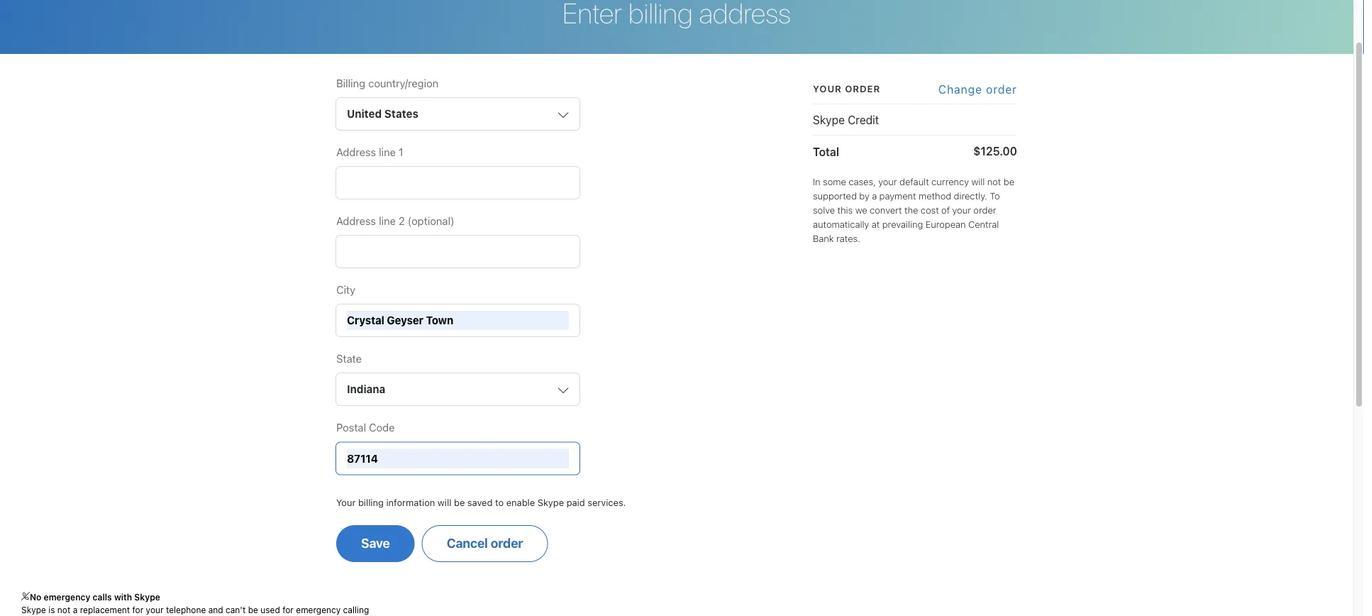 Task type: locate. For each thing, give the bounding box(es) containing it.
1 vertical spatial your
[[953, 205, 972, 215]]

enable
[[507, 497, 535, 508]]

be down $125.00 in the top right of the page
[[1004, 176, 1015, 187]]

this
[[838, 205, 853, 215]]

order right cancel
[[491, 535, 523, 550]]

be
[[1004, 176, 1015, 187], [454, 497, 465, 508], [248, 605, 258, 615]]

information
[[386, 497, 435, 508]]

your up skype credit
[[813, 83, 842, 94]]

line left 2
[[379, 214, 396, 227]]

main content containing save
[[0, 0, 1354, 562]]

cancel
[[447, 535, 488, 550]]

order inside in some cases, your default currency will not be supported by a payment method directly. to solve this we convert the cost of your order automatically at prevailing european central bank rates.
[[974, 205, 997, 215]]

0 horizontal spatial for
[[132, 605, 144, 615]]

2 line from the top
[[379, 214, 396, 227]]

not right the is
[[57, 605, 70, 615]]

heading
[[33, 0, 1322, 29]]

0 vertical spatial your
[[879, 176, 898, 187]]

total
[[813, 145, 840, 159]]

country/region
[[368, 77, 439, 89]]

will
[[972, 176, 985, 187], [438, 497, 452, 508]]

your left telephone
[[146, 605, 164, 615]]

emergency
[[44, 592, 90, 602], [296, 605, 341, 615]]

in
[[813, 176, 821, 187]]

0 horizontal spatial a
[[73, 605, 78, 615]]

line
[[379, 146, 396, 158], [379, 214, 396, 227]]

your right the of
[[953, 205, 972, 215]]

credit
[[848, 113, 880, 126]]

code
[[369, 421, 395, 433]]

0 horizontal spatial your
[[336, 497, 356, 508]]

your left billing
[[336, 497, 356, 508]]

we
[[856, 205, 868, 215]]

address line 1
[[336, 146, 404, 158]]

can't
[[226, 605, 246, 615]]

1 horizontal spatial will
[[972, 176, 985, 187]]

1 horizontal spatial a
[[872, 191, 877, 201]]

will inside in some cases, your default currency will not be supported by a payment method directly. to solve this we convert the cost of your order automatically at prevailing european central bank rates.
[[972, 176, 985, 187]]

city
[[336, 283, 356, 296]]

1 for from the left
[[132, 605, 144, 615]]

0 horizontal spatial not
[[57, 605, 70, 615]]

1 horizontal spatial not
[[988, 176, 1002, 187]]

to
[[495, 497, 504, 508]]

your up payment
[[879, 176, 898, 187]]

0 vertical spatial line
[[379, 146, 396, 158]]

not
[[988, 176, 1002, 187], [57, 605, 70, 615]]

0 horizontal spatial be
[[248, 605, 258, 615]]

order for your order
[[846, 83, 881, 94]]

address left 1
[[336, 146, 376, 158]]

solve
[[813, 205, 836, 215]]

change order
[[939, 83, 1018, 96]]

0 vertical spatial emergency
[[44, 592, 90, 602]]

order right change
[[987, 83, 1018, 96]]

prevailing
[[883, 219, 924, 230]]

0 vertical spatial will
[[972, 176, 985, 187]]

order up central
[[974, 205, 997, 215]]

address left 2
[[336, 214, 376, 227]]

be left used
[[248, 605, 258, 615]]

directly.
[[954, 191, 988, 201]]

line left 1
[[379, 146, 396, 158]]

1 vertical spatial will
[[438, 497, 452, 508]]

the
[[905, 205, 919, 215]]

1 line from the top
[[379, 146, 396, 158]]

method
[[919, 191, 952, 201]]

a
[[872, 191, 877, 201], [73, 605, 78, 615]]

for right replacement
[[132, 605, 144, 615]]

emergency up the is
[[44, 592, 90, 602]]

a right by
[[872, 191, 877, 201]]

by
[[860, 191, 870, 201]]

be left saved
[[454, 497, 465, 508]]

for right used
[[283, 605, 294, 615]]

order inside button
[[491, 535, 523, 550]]

skype
[[813, 113, 845, 126], [538, 497, 564, 508], [134, 592, 160, 602], [21, 605, 46, 615]]

your order
[[813, 83, 881, 94]]

City text field
[[347, 311, 569, 330]]

0 horizontal spatial your
[[146, 605, 164, 615]]

default
[[900, 176, 930, 187]]

skype right with
[[134, 592, 160, 602]]

(optional)
[[408, 214, 455, 227]]

order
[[987, 83, 1018, 96], [846, 83, 881, 94], [974, 205, 997, 215], [491, 535, 523, 550]]

order up credit
[[846, 83, 881, 94]]

will right information at the left of the page
[[438, 497, 452, 508]]

1 vertical spatial a
[[73, 605, 78, 615]]

0 vertical spatial address
[[336, 146, 376, 158]]

2 vertical spatial be
[[248, 605, 258, 615]]

1 horizontal spatial be
[[454, 497, 465, 508]]

1 vertical spatial be
[[454, 497, 465, 508]]

skype down no
[[21, 605, 46, 615]]

will up directly.
[[972, 176, 985, 187]]

a right the is
[[73, 605, 78, 615]]

1 horizontal spatial for
[[283, 605, 294, 615]]

your billing information will be saved to enable skype paid services.
[[336, 497, 626, 508]]

calls
[[93, 592, 112, 602]]

1 vertical spatial your
[[336, 497, 356, 508]]

your for your billing information will be saved to enable skype paid services.
[[336, 497, 356, 508]]

european
[[926, 219, 966, 230]]

change order link
[[939, 83, 1018, 96]]

heading inside main content
[[33, 0, 1322, 29]]

billing
[[336, 77, 366, 89]]

1 vertical spatial line
[[379, 214, 396, 227]]

2 horizontal spatial be
[[1004, 176, 1015, 187]]

1 vertical spatial address
[[336, 214, 376, 227]]

used
[[261, 605, 280, 615]]

paid
[[567, 497, 585, 508]]

0 vertical spatial your
[[813, 83, 842, 94]]

not up to
[[988, 176, 1002, 187]]

1 vertical spatial emergency
[[296, 605, 341, 615]]

2 horizontal spatial your
[[953, 205, 972, 215]]

2 address from the top
[[336, 214, 376, 227]]

with
[[114, 592, 132, 602]]

line for 1
[[379, 146, 396, 158]]

address
[[336, 146, 376, 158], [336, 214, 376, 227]]

$125.00
[[974, 144, 1018, 158]]

1 horizontal spatial emergency
[[296, 605, 341, 615]]

0 vertical spatial not
[[988, 176, 1002, 187]]

a inside in some cases, your default currency will not be supported by a payment method directly. to solve this we convert the cost of your order automatically at prevailing european central bank rates.
[[872, 191, 877, 201]]

your
[[813, 83, 842, 94], [336, 497, 356, 508]]

main content
[[0, 0, 1354, 562]]

1 address from the top
[[336, 146, 376, 158]]

0 vertical spatial be
[[1004, 176, 1015, 187]]

cancel order
[[447, 535, 523, 550]]

0 vertical spatial a
[[872, 191, 877, 201]]

your for your order
[[813, 83, 842, 94]]

for
[[132, 605, 144, 615], [283, 605, 294, 615]]

1 horizontal spatial your
[[813, 83, 842, 94]]

of
[[942, 205, 951, 215]]

no
[[30, 592, 41, 602]]

to
[[990, 191, 1001, 201]]

replacement
[[80, 605, 130, 615]]

1 vertical spatial not
[[57, 605, 70, 615]]

emergency left calling
[[296, 605, 341, 615]]

your
[[879, 176, 898, 187], [953, 205, 972, 215], [146, 605, 164, 615]]



Task type: describe. For each thing, give the bounding box(es) containing it.
telephone
[[166, 605, 206, 615]]

line for 2
[[379, 214, 396, 227]]

calling
[[343, 605, 369, 615]]

skype left the paid
[[538, 497, 564, 508]]

services.
[[588, 497, 626, 508]]

0 horizontal spatial will
[[438, 497, 452, 508]]

some
[[823, 176, 847, 187]]

bank
[[813, 233, 835, 244]]

central
[[969, 219, 1000, 230]]

save button
[[336, 525, 415, 562]]

currency
[[932, 176, 970, 187]]

is
[[48, 605, 55, 615]]

no emergency calls with skype
[[30, 592, 160, 602]]

not inside in some cases, your default currency will not be supported by a payment method directly. to solve this we convert the cost of your order automatically at prevailing european central bank rates.
[[988, 176, 1002, 187]]

saved
[[468, 497, 493, 508]]

supported
[[813, 191, 857, 201]]

automatically
[[813, 219, 870, 230]]

at
[[872, 219, 880, 230]]

save
[[361, 535, 390, 550]]

address for address line 2 (optional)
[[336, 214, 376, 227]]

payment
[[880, 191, 917, 201]]

change
[[939, 83, 983, 96]]

address line 2 (optional)
[[336, 214, 455, 227]]

0 horizontal spatial emergency
[[44, 592, 90, 602]]

cases,
[[849, 176, 876, 187]]

skype up total
[[813, 113, 845, 126]]

2 for from the left
[[283, 605, 294, 615]]

postal code
[[336, 421, 395, 433]]

order for cancel order
[[491, 535, 523, 550]]

order for change order
[[987, 83, 1018, 96]]

skype is not a replacement for your telephone and can't be used for emergency calling
[[21, 605, 369, 615]]

skype credit
[[813, 113, 880, 126]]

be inside in some cases, your default currency will not be supported by a payment method directly. to solve this we convert the cost of your order automatically at prevailing european central bank rates.
[[1004, 176, 1015, 187]]

1
[[399, 146, 404, 158]]

in some cases, your default currency will not be supported by a payment method directly. to solve this we convert the cost of your order automatically at prevailing european central bank rates.
[[813, 176, 1015, 244]]

address for address line 1
[[336, 146, 376, 158]]

billing
[[358, 497, 384, 508]]

1 horizontal spatial your
[[879, 176, 898, 187]]

postal
[[336, 421, 366, 433]]

Postal Code text field
[[347, 449, 569, 468]]

and
[[208, 605, 223, 615]]

billing country/region
[[336, 77, 439, 89]]

convert
[[870, 205, 902, 215]]

state
[[336, 352, 362, 365]]

cancel order button
[[422, 525, 548, 562]]

2 vertical spatial your
[[146, 605, 164, 615]]

cost
[[921, 205, 940, 215]]

rates.
[[837, 233, 861, 244]]

2
[[399, 214, 405, 227]]



Task type: vqa. For each thing, say whether or not it's contained in the screenshot.
the left '2733'
no



